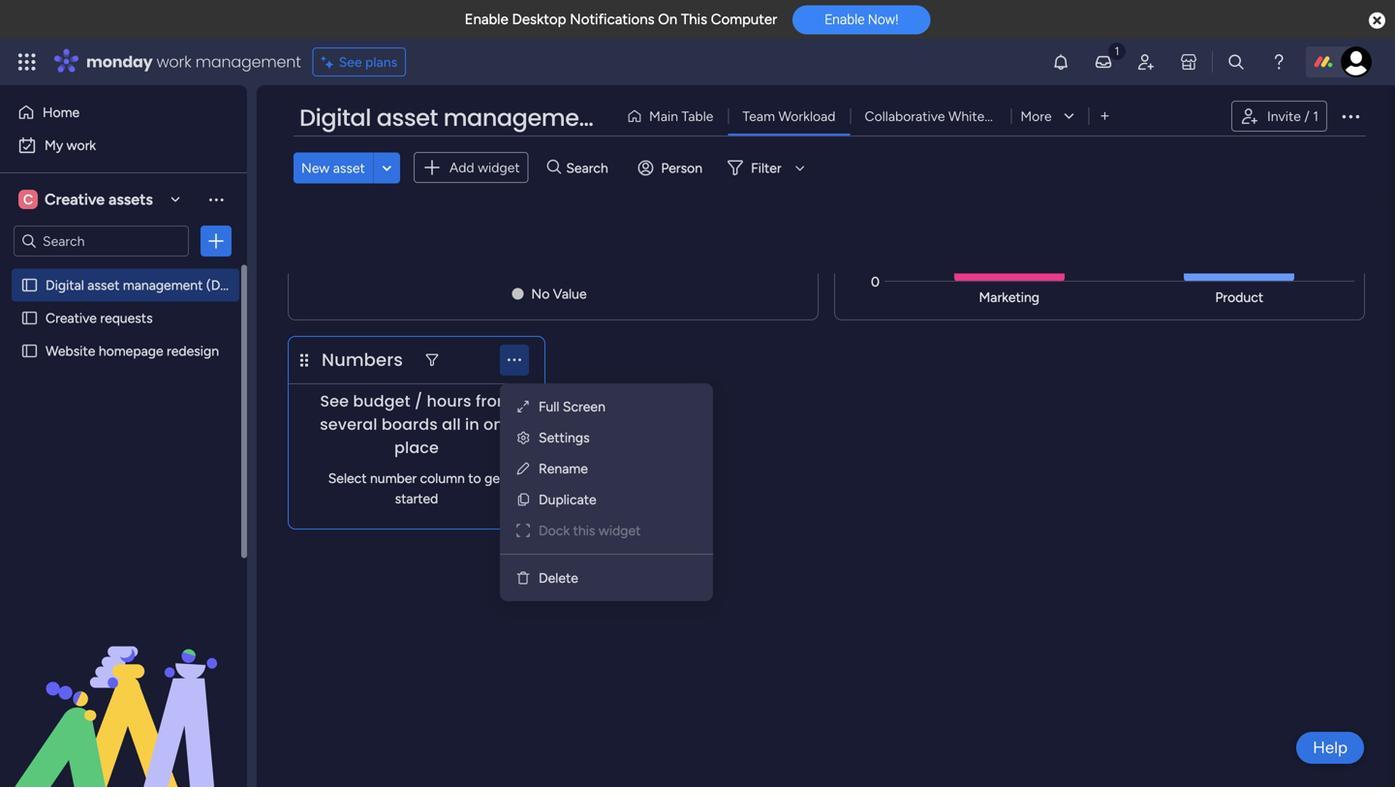 Task type: vqa. For each thing, say whether or not it's contained in the screenshot.
Workspace selection element
yes



Task type: describe. For each thing, give the bounding box(es) containing it.
help button
[[1297, 732, 1364, 764]]

plans
[[365, 54, 397, 70]]

assets
[[108, 190, 153, 209]]

digital asset management (dam) inside field
[[299, 102, 681, 134]]

0 vertical spatial management
[[195, 51, 301, 73]]

select product image
[[17, 52, 37, 72]]

this
[[681, 11, 707, 28]]

workload
[[778, 108, 836, 125]]

dapulse close image
[[1369, 11, 1386, 31]]

full screen image
[[515, 399, 531, 415]]

2 vertical spatial asset
[[87, 277, 120, 294]]

creative assets
[[45, 190, 153, 209]]

settings image
[[515, 430, 531, 446]]

full screen
[[539, 399, 605, 415]]

dapulse drag handle 3 image
[[300, 353, 308, 367]]

Digital asset management (DAM) field
[[295, 102, 681, 135]]

angle down image
[[382, 161, 392, 175]]

1 vertical spatial digital asset management (dam)
[[46, 277, 246, 294]]

website
[[46, 343, 95, 359]]

from
[[476, 390, 513, 412]]

see for see plans
[[339, 54, 362, 70]]

requests
[[100, 310, 153, 327]]

(dam) inside field
[[607, 102, 681, 134]]

john smith image
[[1341, 47, 1372, 78]]

1
[[1313, 108, 1319, 125]]

enable for enable now!
[[825, 11, 865, 27]]

management inside field
[[443, 102, 602, 134]]

see plans
[[339, 54, 397, 70]]

0 horizontal spatial digital
[[46, 277, 84, 294]]

more
[[1021, 108, 1052, 125]]

main
[[649, 108, 678, 125]]

started
[[395, 491, 438, 507]]

in
[[465, 414, 479, 436]]

on
[[658, 11, 678, 28]]

filter button
[[720, 152, 812, 183]]

update feed image
[[1094, 52, 1113, 72]]

now!
[[868, 11, 899, 27]]

management inside list box
[[123, 277, 203, 294]]

person button
[[630, 152, 714, 183]]

options image
[[1339, 105, 1362, 128]]

more button
[[1011, 101, 1089, 132]]

get
[[485, 470, 505, 487]]

workspace image
[[18, 189, 38, 210]]

workspace options image
[[206, 190, 226, 209]]

screen
[[563, 399, 605, 415]]

new
[[301, 160, 330, 176]]

workspace selection element
[[18, 188, 156, 211]]

select number column to get started
[[328, 470, 505, 507]]

dock this widget menu item
[[515, 519, 698, 543]]

computer
[[711, 11, 777, 28]]

home option
[[12, 97, 235, 128]]

duplicate image
[[515, 492, 531, 508]]

invite / 1
[[1267, 108, 1319, 125]]

this
[[573, 523, 595, 539]]

duplicate
[[539, 492, 596, 508]]

budget
[[353, 390, 410, 412]]

notifications image
[[1051, 52, 1071, 72]]

desktop
[[512, 11, 566, 28]]

more dots image
[[508, 353, 521, 367]]

team workload button
[[728, 101, 850, 132]]

place
[[394, 437, 439, 459]]

my work
[[45, 137, 96, 154]]

public board image
[[20, 276, 39, 295]]

new asset button
[[294, 152, 373, 183]]

collaborative whiteboard button
[[850, 101, 1020, 132]]

delete image
[[515, 571, 531, 586]]

menu containing full screen
[[500, 384, 713, 602]]

monday work management
[[86, 51, 301, 73]]

column
[[420, 470, 465, 487]]

enable desktop notifications on this computer
[[465, 11, 777, 28]]

home
[[43, 104, 80, 121]]

dock this widget
[[539, 523, 641, 539]]

home link
[[12, 97, 235, 128]]

add view image
[[1101, 109, 1109, 123]]

monday
[[86, 51, 153, 73]]

public board image for website homepage redesign
[[20, 342, 39, 360]]

dock
[[539, 523, 570, 539]]

delete
[[539, 570, 578, 587]]

see budget / hours from several boards all in one place
[[320, 390, 513, 459]]

widget inside popup button
[[478, 159, 520, 176]]

widget inside menu item
[[599, 523, 641, 539]]



Task type: locate. For each thing, give the bounding box(es) containing it.
enable for enable desktop notifications on this computer
[[465, 11, 508, 28]]

asset inside button
[[333, 160, 365, 176]]

1 vertical spatial asset
[[333, 160, 365, 176]]

several
[[320, 414, 377, 436]]

work right monday
[[157, 51, 191, 73]]

v2 search image
[[547, 157, 561, 179]]

0 vertical spatial digital
[[299, 102, 371, 134]]

see left 'plans'
[[339, 54, 362, 70]]

0 vertical spatial work
[[157, 51, 191, 73]]

one
[[484, 414, 513, 436]]

2 vertical spatial management
[[123, 277, 203, 294]]

invite
[[1267, 108, 1301, 125]]

lottie animation image
[[0, 592, 247, 788]]

0 vertical spatial creative
[[45, 190, 105, 209]]

see for see budget / hours from several boards all in one place
[[320, 390, 349, 412]]

asset inside field
[[377, 102, 438, 134]]

invite / 1 button
[[1231, 101, 1327, 132]]

help
[[1313, 738, 1348, 758]]

menu
[[500, 384, 713, 602]]

/ inside see budget / hours from several boards all in one place
[[415, 390, 423, 412]]

work
[[157, 51, 191, 73], [67, 137, 96, 154]]

Search field
[[561, 154, 619, 181]]

creative requests
[[46, 310, 153, 327]]

digital asset management (dam) up add widget at top
[[299, 102, 681, 134]]

(dam)
[[607, 102, 681, 134], [206, 277, 246, 294]]

table
[[682, 108, 714, 125]]

2 public board image from the top
[[20, 342, 39, 360]]

(dam) down options image
[[206, 277, 246, 294]]

list box
[[0, 265, 247, 629]]

management
[[195, 51, 301, 73], [443, 102, 602, 134], [123, 277, 203, 294]]

0 horizontal spatial widget
[[478, 159, 520, 176]]

0 vertical spatial asset
[[377, 102, 438, 134]]

see
[[339, 54, 362, 70], [320, 390, 349, 412]]

1 vertical spatial digital
[[46, 277, 84, 294]]

0 vertical spatial see
[[339, 54, 362, 70]]

creative up website
[[46, 310, 97, 327]]

monday marketplace image
[[1179, 52, 1199, 72]]

0 horizontal spatial digital asset management (dam)
[[46, 277, 246, 294]]

0 vertical spatial /
[[1304, 108, 1310, 125]]

enable now!
[[825, 11, 899, 27]]

Numbers field
[[317, 348, 408, 373]]

1 vertical spatial work
[[67, 137, 96, 154]]

1 image
[[1108, 40, 1126, 62]]

options image
[[206, 232, 226, 251]]

creative for creative assets
[[45, 190, 105, 209]]

widget right add
[[478, 159, 520, 176]]

whiteboard
[[948, 108, 1020, 125]]

see up several
[[320, 390, 349, 412]]

0 vertical spatial widget
[[478, 159, 520, 176]]

creative right c on the left top of page
[[45, 190, 105, 209]]

add
[[449, 159, 474, 176]]

to
[[468, 470, 481, 487]]

digital
[[299, 102, 371, 134], [46, 277, 84, 294]]

1 horizontal spatial (dam)
[[607, 102, 681, 134]]

add widget
[[449, 159, 520, 176]]

creative
[[45, 190, 105, 209], [46, 310, 97, 327]]

hours
[[427, 390, 472, 412]]

work inside 'option'
[[67, 137, 96, 154]]

Search in workspace field
[[41, 230, 162, 252]]

enable left now!
[[825, 11, 865, 27]]

1 vertical spatial management
[[443, 102, 602, 134]]

no
[[531, 286, 550, 302]]

see inside button
[[339, 54, 362, 70]]

see plans button
[[313, 47, 406, 77]]

my
[[45, 137, 63, 154]]

invite members image
[[1137, 52, 1156, 72]]

1 vertical spatial (dam)
[[206, 277, 246, 294]]

digital asset management (dam)
[[299, 102, 681, 134], [46, 277, 246, 294]]

number
[[370, 470, 417, 487]]

search everything image
[[1227, 52, 1246, 72]]

1 horizontal spatial widget
[[599, 523, 641, 539]]

public board image left website
[[20, 342, 39, 360]]

2 horizontal spatial asset
[[377, 102, 438, 134]]

1 enable from the left
[[465, 11, 508, 28]]

enable
[[465, 11, 508, 28], [825, 11, 865, 27]]

dock this widget image
[[515, 523, 531, 539]]

1 vertical spatial widget
[[599, 523, 641, 539]]

0 horizontal spatial enable
[[465, 11, 508, 28]]

0 horizontal spatial work
[[67, 137, 96, 154]]

0 vertical spatial digital asset management (dam)
[[299, 102, 681, 134]]

settings
[[539, 430, 590, 446]]

/ up boards
[[415, 390, 423, 412]]

homepage
[[99, 343, 163, 359]]

creative inside workspace selection element
[[45, 190, 105, 209]]

see inside see budget / hours from several boards all in one place
[[320, 390, 349, 412]]

collaborative
[[865, 108, 945, 125]]

0 horizontal spatial /
[[415, 390, 423, 412]]

work right my on the left top
[[67, 137, 96, 154]]

notifications
[[570, 11, 655, 28]]

1 vertical spatial public board image
[[20, 342, 39, 360]]

asset up creative requests
[[87, 277, 120, 294]]

my work option
[[12, 130, 235, 161]]

widget right this
[[599, 523, 641, 539]]

asset up angle down icon at the top left of the page
[[377, 102, 438, 134]]

work for monday
[[157, 51, 191, 73]]

rename image
[[515, 461, 531, 477]]

enable now! button
[[793, 5, 930, 34]]

digital right public board icon
[[46, 277, 84, 294]]

option
[[0, 268, 247, 272]]

work for my
[[67, 137, 96, 154]]

/
[[1304, 108, 1310, 125], [415, 390, 423, 412]]

enable left desktop
[[465, 11, 508, 28]]

lottie animation element
[[0, 592, 247, 788]]

digital asset management (dam) up requests
[[46, 277, 246, 294]]

1 horizontal spatial enable
[[825, 11, 865, 27]]

1 vertical spatial see
[[320, 390, 349, 412]]

/ inside button
[[1304, 108, 1310, 125]]

list box containing digital asset management (dam)
[[0, 265, 247, 629]]

boards
[[382, 414, 438, 436]]

1 vertical spatial /
[[415, 390, 423, 412]]

1 horizontal spatial digital asset management (dam)
[[299, 102, 681, 134]]

0 vertical spatial (dam)
[[607, 102, 681, 134]]

add widget button
[[414, 152, 529, 183]]

1 public board image from the top
[[20, 309, 39, 327]]

0 horizontal spatial asset
[[87, 277, 120, 294]]

new asset
[[301, 160, 365, 176]]

all
[[442, 414, 461, 436]]

no value
[[531, 286, 587, 302]]

full
[[539, 399, 559, 415]]

team workload
[[743, 108, 836, 125]]

public board image down public board icon
[[20, 309, 39, 327]]

main table button
[[619, 101, 728, 132]]

help image
[[1269, 52, 1289, 72]]

public board image
[[20, 309, 39, 327], [20, 342, 39, 360]]

main table
[[649, 108, 714, 125]]

1 vertical spatial creative
[[46, 310, 97, 327]]

enable inside enable now! button
[[825, 11, 865, 27]]

digital inside field
[[299, 102, 371, 134]]

public board image for creative requests
[[20, 309, 39, 327]]

numbers
[[322, 348, 403, 373]]

widget
[[478, 159, 520, 176], [599, 523, 641, 539]]

0 vertical spatial public board image
[[20, 309, 39, 327]]

website homepage redesign
[[46, 343, 219, 359]]

asset right new
[[333, 160, 365, 176]]

creative for creative requests
[[46, 310, 97, 327]]

select
[[328, 470, 367, 487]]

1 horizontal spatial /
[[1304, 108, 1310, 125]]

(dam) left table
[[607, 102, 681, 134]]

collaborative whiteboard
[[865, 108, 1020, 125]]

redesign
[[167, 343, 219, 359]]

1 horizontal spatial work
[[157, 51, 191, 73]]

asset
[[377, 102, 438, 134], [333, 160, 365, 176], [87, 277, 120, 294]]

/ left 1
[[1304, 108, 1310, 125]]

person
[[661, 160, 703, 176]]

0 horizontal spatial (dam)
[[206, 277, 246, 294]]

1 horizontal spatial digital
[[299, 102, 371, 134]]

1 horizontal spatial asset
[[333, 160, 365, 176]]

team
[[743, 108, 775, 125]]

rename
[[539, 461, 588, 477]]

arrow down image
[[788, 156, 812, 179]]

digital up new asset button
[[299, 102, 371, 134]]

my work link
[[12, 130, 235, 161]]

2 enable from the left
[[825, 11, 865, 27]]

value
[[553, 286, 587, 302]]

filter
[[751, 160, 782, 176]]

c
[[23, 191, 33, 208]]



